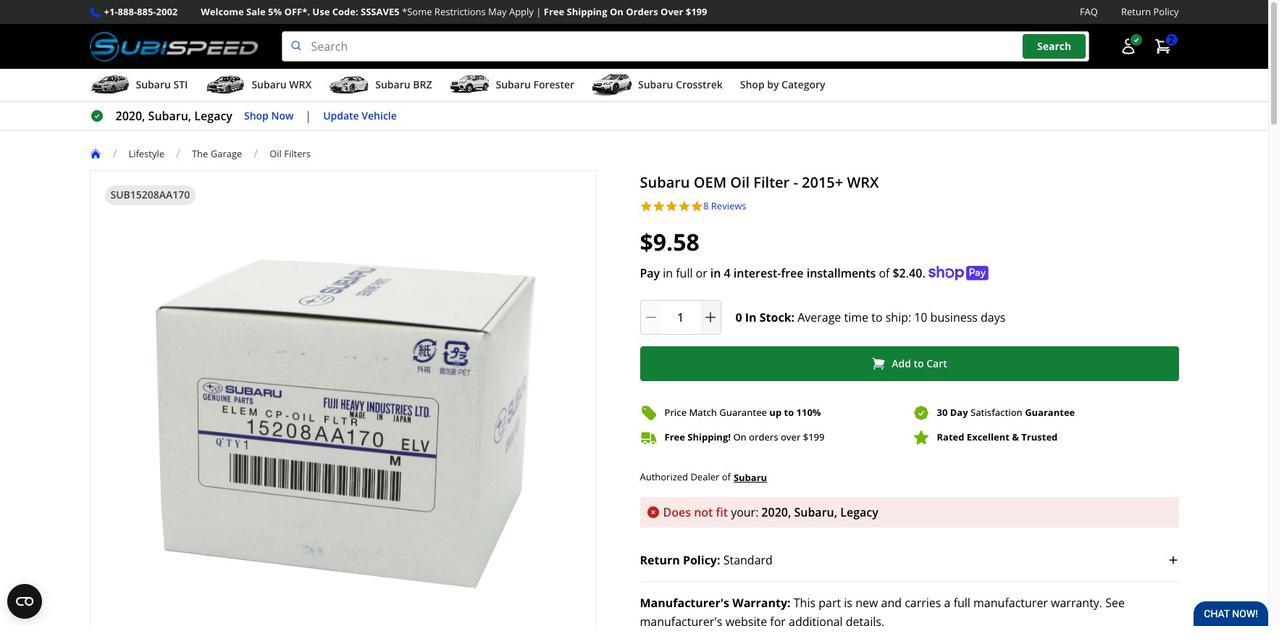 Task type: vqa. For each thing, say whether or not it's contained in the screenshot.
FR-
no



Task type: locate. For each thing, give the bounding box(es) containing it.
star image
[[640, 200, 653, 213], [666, 200, 678, 213], [691, 200, 704, 213]]

shop for shop by category
[[740, 78, 765, 91]]

/
[[113, 146, 117, 162], [176, 146, 180, 162], [254, 146, 258, 162]]

2 star image from the left
[[678, 200, 691, 213]]

full left or
[[676, 265, 693, 281]]

1 horizontal spatial 2020,
[[762, 504, 791, 520]]

or
[[696, 265, 708, 281]]

0 vertical spatial full
[[676, 265, 693, 281]]

8
[[704, 199, 709, 212]]

off*.
[[284, 5, 310, 18]]

1 vertical spatial subaru,
[[794, 504, 838, 520]]

return policy link
[[1122, 4, 1179, 20]]

30
[[937, 406, 948, 419]]

subaru forester
[[496, 78, 575, 91]]

1 vertical spatial oil
[[731, 173, 750, 192]]

1 horizontal spatial star image
[[666, 200, 678, 213]]

to
[[872, 309, 883, 325], [914, 356, 924, 370], [784, 406, 794, 419]]

1 in from the left
[[663, 265, 673, 281]]

free right apply
[[544, 5, 565, 18]]

0 horizontal spatial star image
[[653, 200, 666, 213]]

0 horizontal spatial shop
[[244, 109, 269, 122]]

0 vertical spatial shop
[[740, 78, 765, 91]]

subaru inside dropdown button
[[496, 78, 531, 91]]

wrx up the now
[[289, 78, 312, 91]]

wrx right the 2015+
[[847, 173, 879, 192]]

and
[[881, 595, 902, 611]]

a subaru wrx thumbnail image image
[[205, 74, 246, 96]]

1 vertical spatial shop
[[244, 109, 269, 122]]

subaru brz
[[376, 78, 432, 91]]

star image down the oem
[[691, 200, 704, 213]]

0 vertical spatial 2020,
[[116, 108, 145, 124]]

2 in from the left
[[711, 265, 721, 281]]

star image left 8
[[678, 200, 691, 213]]

pay in full or in 4 interest-free installments of $2.40 .
[[640, 265, 926, 281]]

subaru inside dropdown button
[[252, 78, 287, 91]]

0 vertical spatial return
[[1122, 5, 1152, 18]]

| right apply
[[536, 5, 542, 18]]

0
[[736, 309, 742, 325]]

888-
[[118, 5, 137, 18]]

1 horizontal spatial /
[[176, 146, 180, 162]]

to right time
[[872, 309, 883, 325]]

authorized
[[640, 470, 688, 483]]

1 vertical spatial on
[[734, 430, 747, 443]]

0 vertical spatial on
[[610, 5, 624, 18]]

guarantee
[[720, 406, 767, 419], [1025, 406, 1075, 419]]

*some restrictions may apply | free shipping on orders over $199
[[402, 5, 708, 18]]

1 horizontal spatial legacy
[[841, 504, 879, 520]]

not
[[694, 504, 713, 520]]

0 horizontal spatial on
[[610, 5, 624, 18]]

2 / from the left
[[176, 146, 180, 162]]

shop left by
[[740, 78, 765, 91]]

subaru left the oem
[[640, 173, 690, 192]]

in left 4
[[711, 265, 721, 281]]

subaru left crosstrek
[[638, 78, 673, 91]]

1 vertical spatial free
[[665, 430, 685, 443]]

day
[[950, 406, 969, 419]]

subaru left forester
[[496, 78, 531, 91]]

sti
[[174, 78, 188, 91]]

30 day satisfaction guarantee
[[937, 406, 1075, 419]]

the garage link down 2020, subaru, legacy
[[192, 147, 242, 160]]

/ for oil filters
[[254, 146, 258, 162]]

button image
[[1120, 38, 1137, 55]]

standard
[[724, 552, 773, 568]]

| right the now
[[305, 108, 312, 124]]

subaru,
[[148, 108, 191, 124], [794, 504, 838, 520]]

*some
[[402, 5, 432, 18]]

1 vertical spatial 2020,
[[762, 504, 791, 520]]

0 vertical spatial free
[[544, 5, 565, 18]]

/ for the garage
[[176, 146, 180, 162]]

-
[[794, 173, 798, 192]]

full right a
[[954, 595, 971, 611]]

1 horizontal spatial return
[[1122, 5, 1152, 18]]

1 horizontal spatial subaru,
[[794, 504, 838, 520]]

subaru oem oil filter - 2015+ wrx
[[640, 173, 879, 192]]

oil filters link
[[270, 147, 322, 160], [270, 147, 311, 160]]

subaru for subaru crosstrek
[[638, 78, 673, 91]]

subispeed logo image
[[89, 31, 258, 62]]

0 horizontal spatial star image
[[640, 200, 653, 213]]

/ left the at the top of page
[[176, 146, 180, 162]]

0 horizontal spatial return
[[640, 552, 680, 568]]

oil filters
[[270, 147, 311, 160]]

the garage link
[[192, 147, 254, 160], [192, 147, 242, 160]]

return left policy:
[[640, 552, 680, 568]]

part
[[819, 595, 841, 611]]

1 vertical spatial full
[[954, 595, 971, 611]]

a subaru sti thumbnail image image
[[89, 74, 130, 96]]

of inside "authorized dealer of subaru"
[[722, 470, 731, 483]]

3 / from the left
[[254, 146, 258, 162]]

warranty.
[[1051, 595, 1103, 611]]

star image
[[653, 200, 666, 213], [678, 200, 691, 213]]

2 button
[[1147, 32, 1179, 61]]

guarantee up trusted
[[1025, 406, 1075, 419]]

0 vertical spatial of
[[879, 265, 890, 281]]

2020, right your:
[[762, 504, 791, 520]]

return
[[1122, 5, 1152, 18], [640, 552, 680, 568]]

0 horizontal spatial free
[[544, 5, 565, 18]]

free down price
[[665, 430, 685, 443]]

0 horizontal spatial in
[[663, 265, 673, 281]]

of
[[879, 265, 890, 281], [722, 470, 731, 483]]

/ right garage
[[254, 146, 258, 162]]

shop for shop now
[[244, 109, 269, 122]]

subaru wrx
[[252, 78, 312, 91]]

return inside return policy link
[[1122, 5, 1152, 18]]

0 horizontal spatial guarantee
[[720, 406, 767, 419]]

subaru inside 'dropdown button'
[[376, 78, 411, 91]]

details.
[[846, 614, 885, 626]]

1 horizontal spatial full
[[954, 595, 971, 611]]

to right the add
[[914, 356, 924, 370]]

$199 right over
[[803, 430, 825, 443]]

subaru left brz
[[376, 78, 411, 91]]

of right dealer
[[722, 470, 731, 483]]

0 horizontal spatial /
[[113, 146, 117, 162]]

faq link
[[1080, 4, 1098, 20]]

shop by category
[[740, 78, 826, 91]]

star image up $9.58
[[653, 200, 666, 213]]

carries
[[905, 595, 942, 611]]

a subaru brz thumbnail image image
[[329, 74, 370, 96]]

2 star image from the left
[[666, 200, 678, 213]]

subaru left sti
[[136, 78, 171, 91]]

0 horizontal spatial to
[[784, 406, 794, 419]]

1 horizontal spatial in
[[711, 265, 721, 281]]

vehicle
[[362, 109, 397, 122]]

None number field
[[640, 300, 721, 334]]

1 horizontal spatial $199
[[803, 430, 825, 443]]

subaru up shop now
[[252, 78, 287, 91]]

0 vertical spatial legacy
[[194, 108, 233, 124]]

subaru up your:
[[734, 471, 767, 484]]

oil
[[270, 147, 282, 160], [731, 173, 750, 192]]

code:
[[332, 5, 358, 18]]

welcome sale 5% off*. use code: sssave5
[[201, 5, 400, 18]]

guarantee up free shipping! on orders over $199
[[720, 406, 767, 419]]

subaru for subaru forester
[[496, 78, 531, 91]]

rated excellent & trusted
[[937, 430, 1058, 443]]

subaru brz button
[[329, 72, 432, 101]]

1 horizontal spatial |
[[536, 5, 542, 18]]

lifestyle
[[129, 147, 165, 160]]

1 horizontal spatial on
[[734, 430, 747, 443]]

1 vertical spatial $199
[[803, 430, 825, 443]]

star image up $9.58
[[640, 200, 653, 213]]

full inside the this part is new and carries a full manufacturer warranty. see manufacturer's website for additional details.
[[954, 595, 971, 611]]

/ right home icon
[[113, 146, 117, 162]]

|
[[536, 5, 542, 18], [305, 108, 312, 124]]

by
[[768, 78, 779, 91]]

2 horizontal spatial /
[[254, 146, 258, 162]]

on
[[610, 5, 624, 18], [734, 430, 747, 443]]

add to cart
[[892, 356, 948, 370]]

subaru for subaru oem oil filter - 2015+ wrx
[[640, 173, 690, 192]]

subaru for subaru brz
[[376, 78, 411, 91]]

shop inside dropdown button
[[740, 78, 765, 91]]

subaru link
[[734, 469, 767, 485]]

0 vertical spatial to
[[872, 309, 883, 325]]

1 horizontal spatial oil
[[731, 173, 750, 192]]

110%
[[797, 406, 821, 419]]

this
[[794, 595, 816, 611]]

+1-888-885-2002 link
[[104, 4, 178, 20]]

to right up
[[784, 406, 794, 419]]

0 horizontal spatial wrx
[[289, 78, 312, 91]]

0 horizontal spatial subaru,
[[148, 108, 191, 124]]

return for return policy: standard
[[640, 552, 680, 568]]

trusted
[[1022, 430, 1058, 443]]

stock:
[[760, 309, 795, 325]]

0 horizontal spatial of
[[722, 470, 731, 483]]

add to cart button
[[640, 346, 1179, 381]]

1 vertical spatial wrx
[[847, 173, 879, 192]]

time
[[845, 309, 869, 325]]

wrx
[[289, 78, 312, 91], [847, 173, 879, 192]]

2020, down subaru sti dropdown button
[[116, 108, 145, 124]]

of left $2.40
[[879, 265, 890, 281]]

shop left the now
[[244, 109, 269, 122]]

1 horizontal spatial star image
[[678, 200, 691, 213]]

brz
[[413, 78, 432, 91]]

return left policy
[[1122, 5, 1152, 18]]

star image left 8
[[666, 200, 678, 213]]

1 star image from the left
[[640, 200, 653, 213]]

0 vertical spatial oil
[[270, 147, 282, 160]]

0 vertical spatial wrx
[[289, 78, 312, 91]]

subaru sti
[[136, 78, 188, 91]]

subaru, right your:
[[794, 504, 838, 520]]

oil left filters
[[270, 147, 282, 160]]

update vehicle button
[[323, 108, 397, 124]]

a subaru crosstrek thumbnail image image
[[592, 74, 633, 96]]

1 vertical spatial return
[[640, 552, 680, 568]]

may
[[488, 5, 507, 18]]

business
[[931, 309, 978, 325]]

oil up reviews
[[731, 173, 750, 192]]

shop
[[740, 78, 765, 91], [244, 109, 269, 122]]

1 horizontal spatial guarantee
[[1025, 406, 1075, 419]]

over
[[781, 430, 801, 443]]

subaru, down subaru sti
[[148, 108, 191, 124]]

to inside button
[[914, 356, 924, 370]]

$199 right 'over'
[[686, 5, 708, 18]]

2 horizontal spatial to
[[914, 356, 924, 370]]

increment image
[[703, 310, 718, 324]]

filter
[[754, 173, 790, 192]]

in
[[745, 309, 757, 325]]

0 vertical spatial $199
[[686, 5, 708, 18]]

2 horizontal spatial star image
[[691, 200, 704, 213]]

warranty:
[[733, 595, 791, 611]]

welcome
[[201, 5, 244, 18]]

8 reviews link
[[704, 199, 747, 213]]

installments
[[807, 265, 876, 281]]

1 vertical spatial to
[[914, 356, 924, 370]]

1 horizontal spatial shop
[[740, 78, 765, 91]]

1 / from the left
[[113, 146, 117, 162]]

1 vertical spatial of
[[722, 470, 731, 483]]

2020,
[[116, 108, 145, 124], [762, 504, 791, 520]]

0 horizontal spatial |
[[305, 108, 312, 124]]

in right the pay
[[663, 265, 673, 281]]



Task type: describe. For each thing, give the bounding box(es) containing it.
free shipping! on orders over $199
[[665, 430, 825, 443]]

1 star image from the left
[[653, 200, 666, 213]]

subaru crosstrek button
[[592, 72, 723, 101]]

open widget image
[[7, 584, 42, 619]]

policy:
[[683, 552, 721, 568]]

for
[[770, 614, 786, 626]]

1 horizontal spatial to
[[872, 309, 883, 325]]

reviews
[[711, 199, 747, 212]]

filters
[[284, 147, 311, 160]]

1 horizontal spatial of
[[879, 265, 890, 281]]

update vehicle
[[323, 109, 397, 122]]

subaru crosstrek
[[638, 78, 723, 91]]

0 horizontal spatial full
[[676, 265, 693, 281]]

5%
[[268, 5, 282, 18]]

search
[[1038, 39, 1072, 53]]

over
[[661, 5, 684, 18]]

3 star image from the left
[[691, 200, 704, 213]]

cart
[[927, 356, 948, 370]]

price match guarantee up to 110%
[[665, 406, 821, 419]]

0 horizontal spatial 2020,
[[116, 108, 145, 124]]

wrx inside dropdown button
[[289, 78, 312, 91]]

a
[[945, 595, 951, 611]]

is
[[844, 595, 853, 611]]

0 vertical spatial |
[[536, 5, 542, 18]]

subaru inside "authorized dealer of subaru"
[[734, 471, 767, 484]]

fit
[[716, 504, 728, 520]]

return for return policy
[[1122, 5, 1152, 18]]

does not fit your: 2020, subaru, legacy
[[663, 504, 879, 520]]

now
[[271, 109, 294, 122]]

shipping
[[567, 5, 608, 18]]

search input field
[[282, 31, 1089, 62]]

satisfaction
[[971, 406, 1023, 419]]

0 horizontal spatial legacy
[[194, 108, 233, 124]]

885-
[[137, 5, 156, 18]]

orders
[[626, 5, 658, 18]]

shop now link
[[244, 108, 294, 124]]

2
[[1169, 33, 1175, 47]]

manufacturer's
[[640, 595, 730, 611]]

subaru wrx button
[[205, 72, 312, 101]]

add
[[892, 356, 911, 370]]

website
[[726, 614, 767, 626]]

subaru for subaru sti
[[136, 78, 171, 91]]

&
[[1012, 430, 1019, 443]]

this part is new and carries a full manufacturer warranty. see manufacturer's website for additional details.
[[640, 595, 1125, 626]]

sale
[[246, 5, 266, 18]]

search button
[[1023, 34, 1086, 59]]

sub15208aa170
[[111, 188, 190, 202]]

shop pay image
[[929, 266, 989, 280]]

oem
[[694, 173, 727, 192]]

match
[[689, 406, 717, 419]]

new
[[856, 595, 878, 611]]

ship:
[[886, 309, 912, 325]]

0 horizontal spatial $199
[[686, 5, 708, 18]]

.
[[923, 265, 926, 281]]

a subaru forester thumbnail image image
[[450, 74, 490, 96]]

10
[[915, 309, 928, 325]]

manufacturer
[[974, 595, 1048, 611]]

0 vertical spatial subaru,
[[148, 108, 191, 124]]

+1-888-885-2002
[[104, 5, 178, 18]]

update
[[323, 109, 359, 122]]

1 guarantee from the left
[[720, 406, 767, 419]]

category
[[782, 78, 826, 91]]

the garage
[[192, 147, 242, 160]]

pay
[[640, 265, 660, 281]]

home image
[[89, 148, 101, 160]]

restrictions
[[435, 5, 486, 18]]

average
[[798, 309, 842, 325]]

faq
[[1080, 5, 1098, 18]]

excellent
[[967, 430, 1010, 443]]

return policy: standard
[[640, 552, 773, 568]]

2015+
[[802, 173, 844, 192]]

1 horizontal spatial free
[[665, 430, 685, 443]]

1 vertical spatial |
[[305, 108, 312, 124]]

2 vertical spatial to
[[784, 406, 794, 419]]

garage
[[211, 147, 242, 160]]

your:
[[731, 504, 759, 520]]

use
[[313, 5, 330, 18]]

up
[[770, 406, 782, 419]]

manufacturer's
[[640, 614, 723, 626]]

1 vertical spatial legacy
[[841, 504, 879, 520]]

2020, subaru, legacy
[[116, 108, 233, 124]]

2002
[[156, 5, 178, 18]]

manufacturer's warranty:
[[640, 595, 791, 611]]

1 horizontal spatial wrx
[[847, 173, 879, 192]]

return policy
[[1122, 5, 1179, 18]]

subaru for subaru wrx
[[252, 78, 287, 91]]

0 horizontal spatial oil
[[270, 147, 282, 160]]

$9.58
[[640, 226, 700, 257]]

2 guarantee from the left
[[1025, 406, 1075, 419]]

sssave5
[[361, 5, 400, 18]]

shop by category button
[[740, 72, 826, 101]]

/ for lifestyle
[[113, 146, 117, 162]]

rated
[[937, 430, 965, 443]]

4
[[724, 265, 731, 281]]

$2.40
[[893, 265, 923, 281]]

shop now
[[244, 109, 294, 122]]

subaru forester button
[[450, 72, 575, 101]]

shipping!
[[688, 430, 731, 443]]

does
[[663, 504, 691, 520]]

the garage link down shop now link at the top of the page
[[192, 147, 254, 160]]

interest-
[[734, 265, 781, 281]]

decrement image
[[644, 310, 658, 324]]



